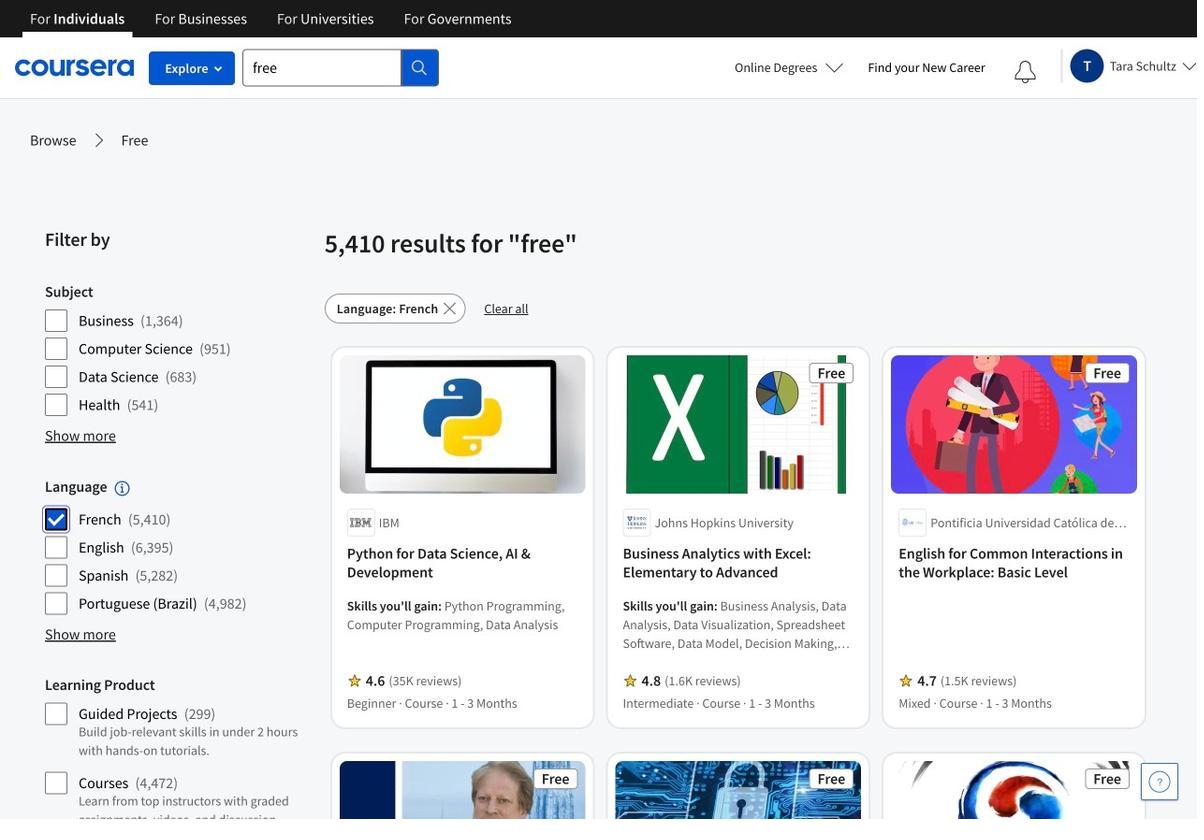 Task type: vqa. For each thing, say whether or not it's contained in the screenshot.
solutions
no



Task type: describe. For each thing, give the bounding box(es) containing it.
coursera image
[[15, 53, 134, 83]]

help center image
[[1148, 771, 1171, 794]]

What do you want to learn? text field
[[242, 49, 402, 87]]



Task type: locate. For each thing, give the bounding box(es) containing it.
3 group from the top
[[45, 676, 313, 820]]

1 group from the top
[[45, 283, 313, 417]]

1 vertical spatial group
[[45, 477, 313, 616]]

0 vertical spatial group
[[45, 283, 313, 417]]

2 group from the top
[[45, 477, 313, 616]]

2 vertical spatial group
[[45, 676, 313, 820]]

None search field
[[242, 49, 439, 87]]

banner navigation
[[15, 0, 527, 37]]

group
[[45, 283, 313, 417], [45, 477, 313, 616], [45, 676, 313, 820]]

information about this filter group image
[[115, 481, 130, 496]]



